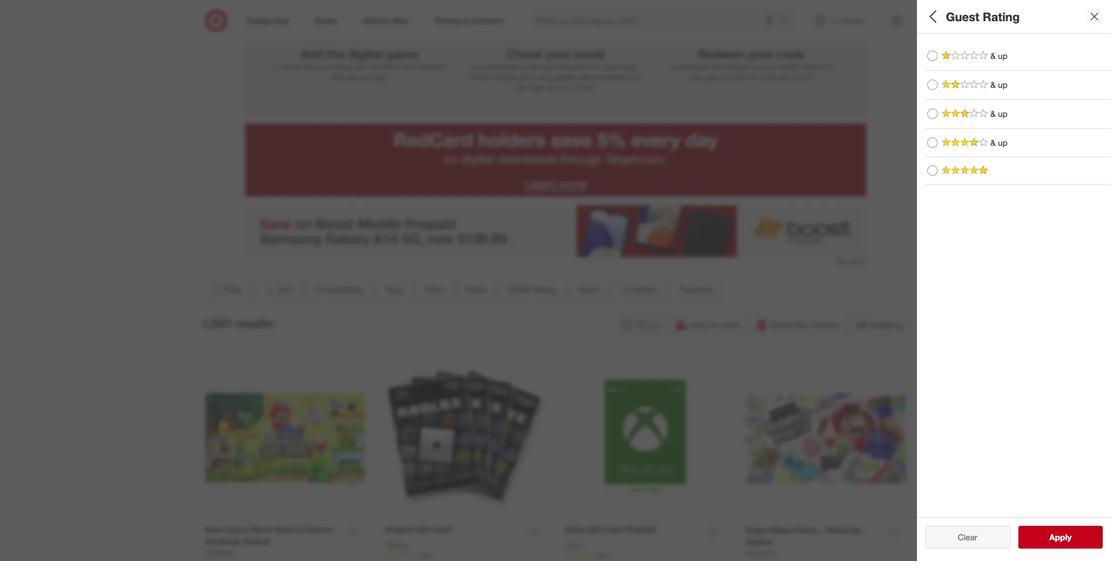 Task type: vqa. For each thing, say whether or not it's contained in the screenshot.


Task type: locate. For each thing, give the bounding box(es) containing it.
on left the next
[[594, 62, 602, 71]]

your down redeem
[[690, 72, 704, 81]]

1 horizontal spatial mario
[[772, 525, 794, 536]]

1 horizontal spatial type
[[925, 81, 947, 92]]

game
[[387, 47, 418, 61], [706, 72, 724, 81]]

download inside the check your email for a download code and instructions on next steps. emails usually arrive immediately after purchase, but can take up to 4+ hours.
[[488, 62, 520, 71]]

1 horizontal spatial download
[[678, 62, 710, 71]]

0 horizontal spatial -
[[335, 525, 338, 535]]

price
[[925, 117, 950, 129], [425, 285, 444, 295]]

1 horizontal spatial price button
[[925, 106, 1111, 142]]

add
[[301, 47, 324, 61]]

nintendo inside super mario party - nintendo switch
[[826, 525, 862, 536]]

& up for 2nd & up option from the bottom
[[991, 80, 1008, 90]]

3 & from the top
[[991, 109, 996, 119]]

2 & up from the top
[[991, 80, 1008, 90]]

1 horizontal spatial or
[[751, 72, 758, 81]]

check your email for a download code and instructions on next steps. emails usually arrive immediately after purchase, but can take up to 4+ hours.
[[470, 47, 641, 91]]

clear all button
[[925, 526, 1010, 549]]

type button inside all filters dialog
[[925, 70, 1111, 106]]

1 vertical spatial on
[[444, 152, 458, 167]]

or inside redeem your code to download the content you purchased directly to your game system or computer. enjoy!
[[751, 72, 758, 81]]

1 horizontal spatial digital
[[461, 152, 494, 167]]

the down redeem
[[712, 62, 722, 71]]

4 & from the top
[[991, 137, 996, 148]]

compatibility button
[[925, 34, 1111, 70], [306, 278, 372, 301]]

rating right esrb
[[532, 285, 556, 295]]

1 vertical spatial price
[[425, 285, 444, 295]]

genre button
[[569, 278, 609, 301]]

2 and from the left
[[540, 62, 552, 71]]

all filters dialog
[[917, 0, 1111, 562]]

526
[[598, 552, 608, 559]]

pickup
[[635, 320, 661, 330]]

content inside redeem your code to download the content you purchased directly to your game system or computer. enjoy!
[[724, 62, 749, 71]]

1 horizontal spatial the
[[404, 62, 414, 71]]

enjoy!
[[794, 72, 814, 81]]

& up for 1st & up option from the bottom of the guest rating dialog
[[991, 109, 1008, 119]]

all filters
[[925, 9, 975, 24]]

2 xbox from the top
[[566, 541, 582, 550]]

0 horizontal spatial or
[[273, 62, 279, 71]]

1
[[355, 9, 364, 28]]

game left 'system'
[[706, 72, 724, 81]]

same day delivery
[[770, 320, 840, 330]]

0 vertical spatial compatibility
[[925, 44, 988, 56]]

1 vertical spatial & up radio
[[927, 138, 938, 148]]

to down add
[[308, 62, 315, 71]]

your up you
[[748, 47, 773, 61]]

0 vertical spatial code
[[777, 47, 805, 61]]

rating inside button
[[532, 285, 556, 295]]

up inside the check your email for a download code and instructions on next steps. emails usually arrive immediately after purchase, but can take up to 4+ hours.
[[546, 83, 554, 91]]

switch
[[244, 537, 270, 547], [746, 537, 773, 547]]

1 horizontal spatial switch
[[746, 537, 773, 547]]

download up usually
[[488, 62, 520, 71]]

shop in store button
[[671, 314, 747, 336]]

and
[[369, 62, 381, 71], [540, 62, 552, 71]]

0 vertical spatial deals
[[925, 153, 952, 165]]

0 vertical spatial rating
[[983, 9, 1020, 24]]

1 vertical spatial & up radio
[[927, 109, 938, 119]]

0 horizontal spatial and
[[369, 62, 381, 71]]

1 card from the left
[[432, 525, 451, 535]]

0 vertical spatial results
[[235, 316, 273, 331]]

1 horizontal spatial game
[[706, 72, 724, 81]]

1 gift from the left
[[415, 525, 430, 535]]

3 & up from the top
[[991, 109, 1008, 119]]

xbox down xbox gift card (digital) link
[[566, 541, 582, 550]]

1 vertical spatial game
[[706, 72, 724, 81]]

2 content from the left
[[724, 62, 749, 71]]

add the digital game or content to your online cart and follow the checkout process as usual.
[[273, 47, 446, 81]]

bros
[[276, 525, 294, 535]]

1 vertical spatial xbox
[[566, 541, 582, 550]]

deals button inside all filters dialog
[[925, 142, 1111, 179]]

and inside the check your email for a download code and instructions on next steps. emails usually arrive immediately after purchase, but can take up to 4+ hours.
[[540, 62, 552, 71]]

clear inside "button"
[[953, 533, 972, 543]]

1 horizontal spatial and
[[540, 62, 552, 71]]

0 vertical spatial xbox
[[566, 525, 586, 535]]

sort button
[[254, 278, 302, 301]]

see results button
[[1018, 526, 1103, 549]]

1 & from the top
[[991, 51, 996, 61]]

0 vertical spatial price
[[925, 117, 950, 129]]

deals
[[925, 153, 952, 165], [465, 285, 486, 295]]

cart
[[354, 62, 367, 71]]

code up arrive
[[522, 62, 538, 71]]

filter button
[[202, 278, 250, 301]]

1 vertical spatial roblox
[[386, 541, 408, 550]]

up for first & up radio from the top
[[998, 51, 1008, 61]]

results right 1,557
[[235, 316, 273, 331]]

0 horizontal spatial switch
[[244, 537, 270, 547]]

- inside super mario party - nintendo switch
[[820, 525, 824, 536]]

the right follow
[[404, 62, 414, 71]]

card up '1387' link
[[432, 525, 451, 535]]

1 clear from the left
[[953, 533, 972, 543]]

super mario party - nintendo switch image
[[746, 359, 906, 519], [746, 359, 906, 519]]

0 horizontal spatial compatibility
[[315, 285, 364, 295]]

xbox
[[566, 525, 586, 535], [566, 541, 582, 550]]

xbox up xbox link
[[566, 525, 586, 535]]

1 horizontal spatial deals button
[[925, 142, 1111, 179]]

0 vertical spatial roblox
[[386, 525, 413, 535]]

1 horizontal spatial compatibility button
[[925, 34, 1111, 70]]

0 horizontal spatial gift
[[415, 525, 430, 535]]

0 horizontal spatial game
[[387, 47, 418, 61]]

on down redcard at left top
[[444, 152, 458, 167]]

1 horizontal spatial results
[[1056, 533, 1083, 543]]

code up purchased
[[777, 47, 805, 61]]

1 vertical spatial results
[[1056, 533, 1083, 543]]

1 horizontal spatial on
[[594, 62, 602, 71]]

- right deluxe
[[335, 525, 338, 535]]

new super mario bros u deluxe - nintendo switch image
[[205, 359, 365, 518], [205, 359, 365, 518]]

1 horizontal spatial price
[[925, 117, 950, 129]]

nintendo link
[[205, 548, 235, 558], [746, 548, 775, 559]]

1 and from the left
[[369, 62, 381, 71]]

& for 1st & up option from the bottom of the guest rating dialog
[[991, 109, 996, 119]]

& for first & up radio from the top
[[991, 51, 996, 61]]

mario left the party
[[772, 525, 794, 536]]

mario inside "new super mario bros u deluxe - nintendo switch"
[[251, 525, 274, 535]]

gift up 526
[[588, 525, 602, 535]]

sponsored
[[835, 258, 866, 265]]

1 horizontal spatial deals
[[925, 153, 952, 165]]

1 horizontal spatial card
[[604, 525, 623, 535]]

0 vertical spatial or
[[273, 62, 279, 71]]

2 clear from the left
[[958, 533, 977, 543]]

clear inside 'button'
[[958, 533, 977, 543]]

(digital)
[[626, 525, 656, 535]]

code inside the check your email for a download code and instructions on next steps. emails usually arrive immediately after purchase, but can take up to 4+ hours.
[[522, 62, 538, 71]]

nintendo link for super mario party - nintendo switch
[[746, 548, 775, 559]]

system
[[726, 72, 749, 81]]

up
[[998, 51, 1008, 61], [998, 80, 1008, 90], [546, 83, 554, 91], [998, 109, 1008, 119], [998, 137, 1008, 148]]

or inside add the digital game or content to your online cart and follow the checkout process as usual.
[[273, 62, 279, 71]]

1 horizontal spatial compatibility
[[925, 44, 988, 56]]

to right directly
[[827, 62, 833, 71]]

& up radio
[[927, 51, 938, 61], [927, 138, 938, 148]]

3
[[747, 9, 756, 28]]

0 horizontal spatial results
[[235, 316, 273, 331]]

clear button
[[925, 526, 1010, 549]]

mario left the bros
[[251, 525, 274, 535]]

1 horizontal spatial gift
[[588, 525, 602, 535]]

1 download from the left
[[488, 62, 520, 71]]

u
[[297, 525, 303, 535]]

1 vertical spatial rating
[[532, 285, 556, 295]]

your down add
[[317, 62, 331, 71]]

0 horizontal spatial code
[[522, 62, 538, 71]]

roblox down roblox gift card link
[[386, 541, 408, 550]]

4 & up from the top
[[991, 137, 1008, 148]]

digital
[[348, 47, 383, 61], [461, 152, 494, 167]]

0 horizontal spatial mario
[[251, 525, 274, 535]]

digital up cart
[[348, 47, 383, 61]]

0 horizontal spatial content
[[281, 62, 306, 71]]

results inside "button"
[[1056, 533, 1083, 543]]

and up immediately
[[540, 62, 552, 71]]

digital inside add the digital game or content to your online cart and follow the checkout process as usual.
[[348, 47, 383, 61]]

content
[[281, 62, 306, 71], [724, 62, 749, 71]]

1 horizontal spatial code
[[777, 47, 805, 61]]

nintendo link down 'new'
[[205, 548, 235, 558]]

1 horizontal spatial nintendo link
[[746, 548, 775, 559]]

& up for first & up radio from the top
[[991, 51, 1008, 61]]

arrive
[[518, 72, 536, 81]]

all
[[925, 9, 940, 24]]

apply
[[1049, 533, 1072, 543]]

0 vertical spatial on
[[594, 62, 602, 71]]

redeem
[[698, 47, 745, 61]]

price button
[[925, 106, 1111, 142], [416, 278, 452, 301]]

nintendo link down super mario party - nintendo switch
[[746, 548, 775, 559]]

redcard
[[393, 128, 473, 152]]

0 horizontal spatial nintendo link
[[205, 548, 235, 558]]

1 roblox from the top
[[386, 525, 413, 535]]

search button
[[776, 9, 801, 34]]

1 vertical spatial code
[[522, 62, 538, 71]]

on
[[594, 62, 602, 71], [444, 152, 458, 167]]

nintendo link for new super mario bros u deluxe - nintendo switch
[[205, 548, 235, 558]]

1 & up from the top
[[991, 51, 1008, 61]]

0 horizontal spatial digital
[[348, 47, 383, 61]]

genre
[[578, 285, 600, 295]]

0 vertical spatial deals button
[[925, 142, 1111, 179]]

rating
[[983, 9, 1020, 24], [532, 285, 556, 295]]

2 download from the left
[[678, 62, 710, 71]]

digital down holders
[[461, 152, 494, 167]]

rating inside dialog
[[983, 9, 1020, 24]]

gift up 1387
[[415, 525, 430, 535]]

1 content from the left
[[281, 62, 306, 71]]

same day delivery button
[[751, 314, 847, 336]]

and up usual.
[[369, 62, 381, 71]]

super left the party
[[746, 525, 769, 536]]

rating right guest
[[983, 9, 1020, 24]]

0 horizontal spatial deals
[[465, 285, 486, 295]]

the up online
[[327, 47, 345, 61]]

checkout
[[416, 62, 446, 71]]

1 horizontal spatial type button
[[925, 70, 1111, 106]]

results
[[235, 316, 273, 331], [1056, 533, 1083, 543]]

0 horizontal spatial the
[[327, 47, 345, 61]]

0 horizontal spatial type button
[[377, 278, 412, 301]]

nintendo
[[826, 525, 862, 536], [205, 537, 241, 547], [205, 548, 235, 557], [746, 549, 775, 558]]

shop
[[691, 320, 710, 330]]

to left 4+
[[556, 83, 563, 91]]

download down redeem
[[678, 62, 710, 71]]

0 horizontal spatial card
[[432, 525, 451, 535]]

1 horizontal spatial content
[[724, 62, 749, 71]]

2 gift from the left
[[588, 525, 602, 535]]

you
[[751, 62, 763, 71]]

advertisement region
[[245, 205, 866, 257]]

1 vertical spatial deals
[[465, 285, 486, 295]]

your inside add the digital game or content to your online cart and follow the checkout process as usual.
[[317, 62, 331, 71]]

1 vertical spatial compatibility button
[[306, 278, 372, 301]]

your
[[546, 47, 571, 61], [748, 47, 773, 61], [317, 62, 331, 71], [690, 72, 704, 81]]

none radio inside guest rating dialog
[[927, 166, 938, 176]]

1 vertical spatial digital
[[461, 152, 494, 167]]

party
[[797, 525, 818, 536]]

emails
[[470, 72, 492, 81]]

0 vertical spatial & up radio
[[927, 80, 938, 90]]

up for first & up radio from the bottom of the guest rating dialog
[[998, 137, 1008, 148]]

holders
[[478, 128, 546, 152]]

usual.
[[369, 72, 388, 81]]

1 vertical spatial type
[[385, 285, 403, 295]]

super right 'new'
[[225, 525, 249, 535]]

your up instructions at top
[[546, 47, 571, 61]]

& up radio
[[927, 80, 938, 90], [927, 109, 938, 119]]

results right 'see'
[[1056, 533, 1083, 543]]

mario inside super mario party - nintendo switch
[[772, 525, 794, 536]]

0 vertical spatial type
[[925, 81, 947, 92]]

1 horizontal spatial super
[[746, 525, 769, 536]]

compatibility inside all filters dialog
[[925, 44, 988, 56]]

0 vertical spatial type button
[[925, 70, 1111, 106]]

card left the (digital)
[[604, 525, 623, 535]]

featured
[[680, 285, 713, 295]]

0 horizontal spatial price
[[425, 285, 444, 295]]

1 xbox from the top
[[566, 525, 586, 535]]

the
[[327, 47, 345, 61], [404, 62, 414, 71], [712, 62, 722, 71]]

0 horizontal spatial download
[[488, 62, 520, 71]]

0 horizontal spatial type
[[385, 285, 403, 295]]

mario
[[251, 525, 274, 535], [772, 525, 794, 536]]

to inside add the digital game or content to your online cart and follow the checkout process as usual.
[[308, 62, 315, 71]]

0 vertical spatial price button
[[925, 106, 1111, 142]]

game inside redeem your code to download the content you purchased directly to your game system or computer. enjoy!
[[706, 72, 724, 81]]

content down add
[[281, 62, 306, 71]]

guest rating
[[946, 9, 1020, 24]]

2 & from the top
[[991, 80, 996, 90]]

follow
[[383, 62, 402, 71]]

gift
[[415, 525, 430, 535], [588, 525, 602, 535]]

process
[[331, 72, 357, 81]]

0 horizontal spatial deals button
[[457, 278, 495, 301]]

same
[[770, 320, 791, 330]]

0 horizontal spatial rating
[[532, 285, 556, 295]]

2 card from the left
[[604, 525, 623, 535]]

game up follow
[[387, 47, 418, 61]]

condition
[[622, 285, 658, 295]]

content up 'system'
[[724, 62, 749, 71]]

0 vertical spatial digital
[[348, 47, 383, 61]]

on inside the check your email for a download code and instructions on next steps. emails usually arrive immediately after purchase, but can take up to 4+ hours.
[[594, 62, 602, 71]]

1,557
[[202, 316, 231, 331]]

None radio
[[927, 166, 938, 176]]

2 & up radio from the top
[[927, 138, 938, 148]]

xbox gift card (digital) image
[[566, 359, 725, 518], [566, 359, 725, 518]]

nintendo inside "new super mario bros u deluxe - nintendo switch"
[[205, 537, 241, 547]]

0 horizontal spatial super
[[225, 525, 249, 535]]

store
[[721, 320, 740, 330]]

1 horizontal spatial -
[[820, 525, 824, 536]]

0 vertical spatial game
[[387, 47, 418, 61]]

computer.
[[760, 72, 792, 81]]

save
[[551, 128, 592, 152]]

super
[[225, 525, 249, 535], [746, 525, 769, 536]]

1 vertical spatial or
[[751, 72, 758, 81]]

card
[[432, 525, 451, 535], [604, 525, 623, 535]]

after
[[579, 72, 594, 81]]

& for 2nd & up option from the bottom
[[991, 80, 996, 90]]

clear for clear all
[[953, 533, 972, 543]]

2 horizontal spatial the
[[712, 62, 722, 71]]

more
[[559, 177, 587, 192]]

switch inside "new super mario bros u deluxe - nintendo switch"
[[244, 537, 270, 547]]

1 & up radio from the top
[[927, 51, 938, 61]]

0 vertical spatial & up radio
[[927, 51, 938, 61]]

2 roblox from the top
[[386, 541, 408, 550]]

1 horizontal spatial rating
[[983, 9, 1020, 24]]

roblox
[[386, 525, 413, 535], [386, 541, 408, 550]]

- right the party
[[820, 525, 824, 536]]

1 vertical spatial price button
[[416, 278, 452, 301]]

xbox for xbox gift card (digital)
[[566, 525, 586, 535]]

roblox up roblox link
[[386, 525, 413, 535]]



Task type: describe. For each thing, give the bounding box(es) containing it.
all
[[975, 533, 983, 543]]

as
[[359, 72, 367, 81]]

2 & up radio from the top
[[927, 109, 938, 119]]

every
[[631, 128, 680, 152]]

directly
[[801, 62, 825, 71]]

esrb rating button
[[499, 278, 565, 301]]

1 vertical spatial compatibility
[[315, 285, 364, 295]]

usually
[[494, 72, 516, 81]]

see
[[1039, 533, 1053, 543]]

& up for first & up radio from the bottom of the guest rating dialog
[[991, 137, 1008, 148]]

featured button
[[671, 278, 721, 301]]

up for 1st & up option from the bottom of the guest rating dialog
[[998, 109, 1008, 119]]

purchase,
[[596, 72, 628, 81]]

clear all
[[953, 533, 983, 543]]

esrb
[[508, 285, 530, 295]]

see results
[[1039, 533, 1083, 543]]

new super mario bros u deluxe - nintendo switch
[[205, 525, 338, 547]]

xbox gift card (digital)
[[566, 525, 656, 535]]

can
[[516, 83, 528, 91]]

1 & up radio from the top
[[927, 80, 938, 90]]

card for roblox
[[432, 525, 451, 535]]

learn more
[[525, 177, 587, 192]]

& for first & up radio from the bottom of the guest rating dialog
[[991, 137, 996, 148]]

roblox gift card image
[[386, 359, 545, 518]]

redcard holders save 5% every day
[[393, 128, 718, 152]]

immediately
[[538, 72, 577, 81]]

downloads
[[497, 152, 556, 167]]

super mario party - nintendo switch
[[746, 525, 862, 547]]

price inside all filters dialog
[[925, 117, 950, 129]]

results for see results
[[1056, 533, 1083, 543]]

search
[[776, 16, 801, 27]]

1387 link
[[386, 551, 545, 560]]

the inside redeem your code to download the content you purchased directly to your game system or computer. enjoy!
[[712, 62, 722, 71]]

0 vertical spatial compatibility button
[[925, 34, 1111, 70]]

download inside redeem your code to download the content you purchased directly to your game system or computer. enjoy!
[[678, 62, 710, 71]]

apply button
[[1018, 526, 1103, 549]]

learn
[[525, 177, 555, 192]]

to right steps.
[[670, 62, 676, 71]]

target.com.
[[605, 152, 667, 167]]

roblox link
[[386, 541, 408, 551]]

and inside add the digital game or content to your online cart and follow the checkout process as usual.
[[369, 62, 381, 71]]

5%
[[597, 128, 626, 152]]

sort
[[277, 285, 293, 295]]

1,557 results
[[202, 316, 273, 331]]

purchased
[[765, 62, 799, 71]]

roblox for roblox gift card
[[386, 525, 413, 535]]

to inside the check your email for a download code and instructions on next steps. emails usually arrive immediately after purchase, but can take up to 4+ hours.
[[556, 83, 563, 91]]

roblox gift card link
[[386, 524, 451, 536]]

roblox for roblox
[[386, 541, 408, 550]]

through
[[560, 152, 602, 167]]

hours.
[[575, 83, 595, 91]]

instructions
[[554, 62, 592, 71]]

content inside add the digital game or content to your online cart and follow the checkout process as usual.
[[281, 62, 306, 71]]

in
[[712, 320, 719, 330]]

but
[[630, 72, 641, 81]]

0 horizontal spatial price button
[[416, 278, 452, 301]]

type inside all filters dialog
[[925, 81, 947, 92]]

condition button
[[613, 278, 667, 301]]

super inside super mario party - nintendo switch
[[746, 525, 769, 536]]

next
[[604, 62, 618, 71]]

esrb rating
[[508, 285, 556, 295]]

2
[[551, 9, 560, 28]]

day
[[794, 320, 808, 330]]

- inside "new super mario bros u deluxe - nintendo switch"
[[335, 525, 338, 535]]

xbox for xbox
[[566, 541, 582, 550]]

results for 1,557 results
[[235, 316, 273, 331]]

shipping button
[[851, 314, 910, 336]]

526 link
[[566, 551, 725, 560]]

shipping
[[870, 320, 903, 330]]

new super mario bros u deluxe - nintendo switch link
[[205, 524, 341, 548]]

filters
[[943, 9, 975, 24]]

clear for clear
[[958, 533, 977, 543]]

rating for esrb rating
[[532, 285, 556, 295]]

gift for xbox
[[588, 525, 602, 535]]

guest
[[946, 9, 980, 24]]

code inside redeem your code to download the content you purchased directly to your game system or computer. enjoy!
[[777, 47, 805, 61]]

roblox gift card
[[386, 525, 451, 535]]

pickup button
[[616, 314, 667, 336]]

rating for guest rating
[[983, 9, 1020, 24]]

xbox link
[[566, 541, 582, 551]]

What can we help you find? suggestions appear below search field
[[529, 9, 784, 32]]

game inside add the digital game or content to your online cart and follow the checkout process as usual.
[[387, 47, 418, 61]]

delivery
[[810, 320, 840, 330]]

filter
[[224, 285, 242, 295]]

0 horizontal spatial compatibility button
[[306, 278, 372, 301]]

your inside the check your email for a download code and instructions on next steps. emails usually arrive immediately after purchase, but can take up to 4+ hours.
[[546, 47, 571, 61]]

shop in store
[[691, 320, 740, 330]]

redeem your code to download the content you purchased directly to your game system or computer. enjoy!
[[670, 47, 833, 81]]

super inside "new super mario bros u deluxe - nintendo switch"
[[225, 525, 249, 535]]

gift for roblox
[[415, 525, 430, 535]]

4+
[[565, 83, 573, 91]]

Include out of stock checkbox
[[925, 406, 936, 416]]

super mario party - nintendo switch link
[[746, 525, 881, 548]]

xbox gift card (digital) link
[[566, 524, 656, 536]]

day
[[686, 128, 718, 152]]

deals inside all filters dialog
[[925, 153, 952, 165]]

1 vertical spatial deals button
[[457, 278, 495, 301]]

for
[[471, 62, 480, 71]]

up for 2nd & up option from the bottom
[[998, 80, 1008, 90]]

online
[[333, 62, 352, 71]]

1 vertical spatial type button
[[377, 278, 412, 301]]

1387
[[418, 552, 431, 559]]

deluxe
[[305, 525, 332, 535]]

email
[[574, 47, 605, 61]]

switch inside super mario party - nintendo switch
[[746, 537, 773, 547]]

guest rating dialog
[[917, 0, 1111, 562]]

new
[[205, 525, 223, 535]]

0 horizontal spatial on
[[444, 152, 458, 167]]

card for xbox
[[604, 525, 623, 535]]



